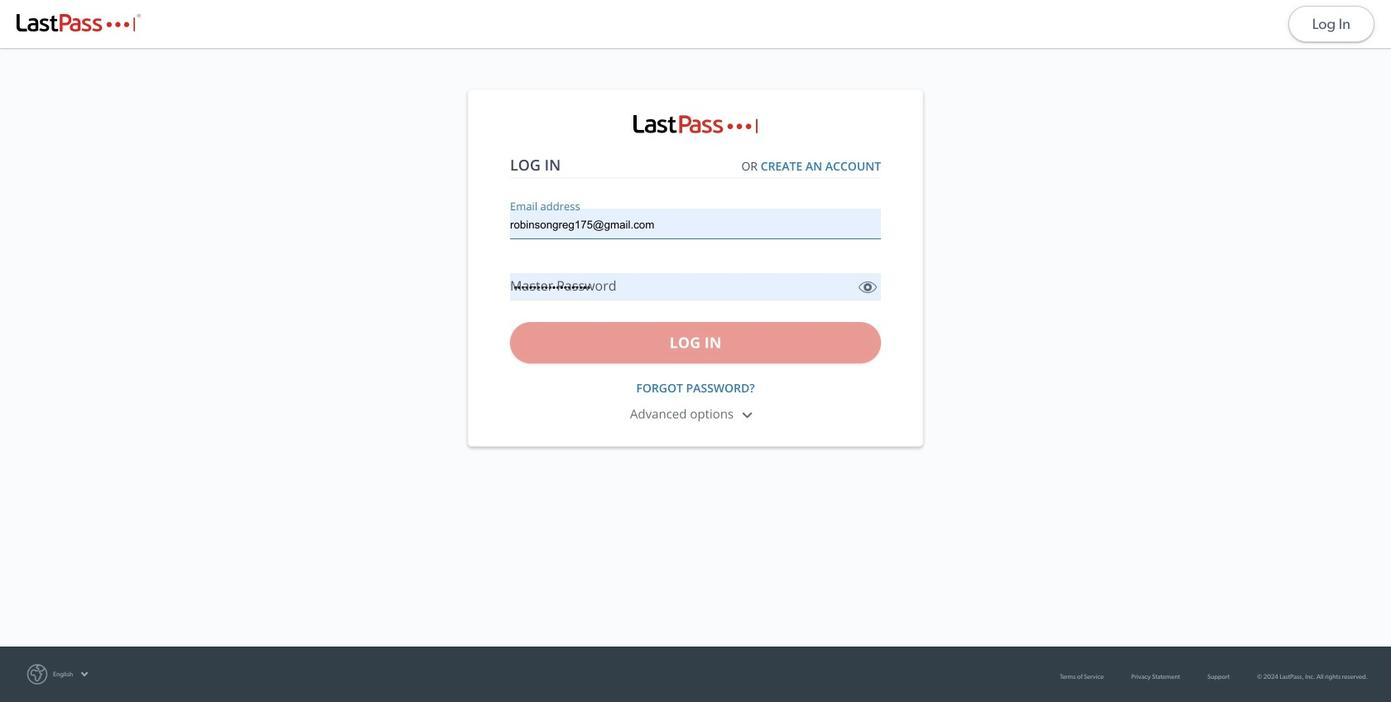 Task type: locate. For each thing, give the bounding box(es) containing it.
None field
[[510, 209, 881, 239]]

None password field
[[510, 273, 881, 301]]

lastpass image
[[17, 14, 141, 34]]



Task type: vqa. For each thing, say whether or not it's contained in the screenshot.
field
yes



